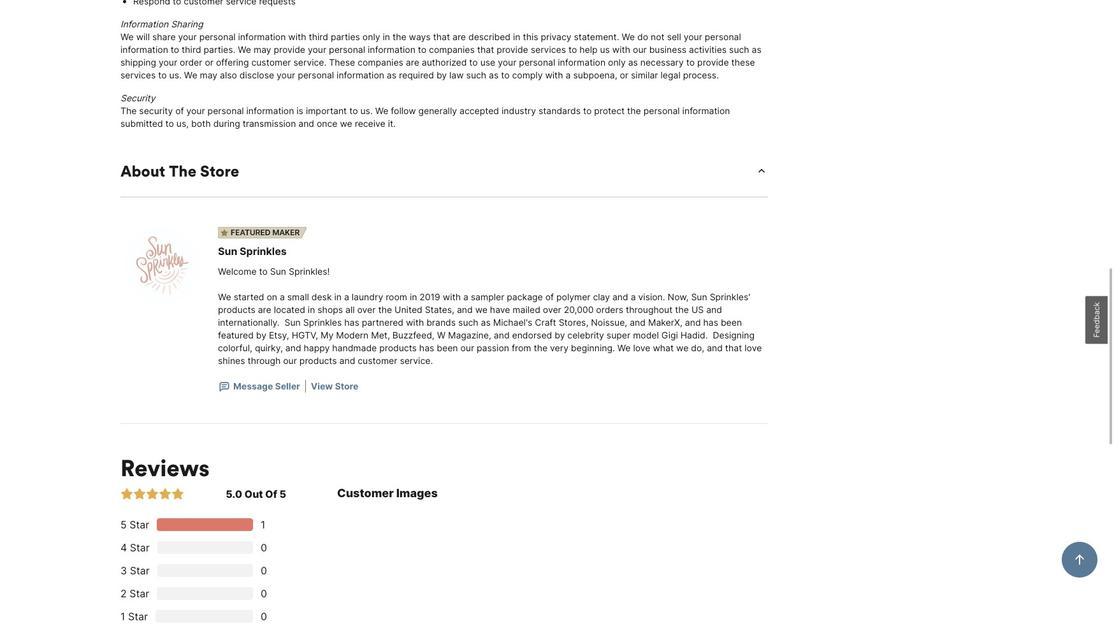 Task type: vqa. For each thing, say whether or not it's contained in the screenshot.
About
yes



Task type: describe. For each thing, give the bounding box(es) containing it.
shines
[[218, 355, 245, 366]]

noissue,
[[591, 317, 628, 328]]

store inside dropdown button
[[200, 161, 239, 180]]

we left "will"
[[121, 31, 134, 42]]

personal down parties
[[329, 44, 365, 55]]

0 for 4 star
[[261, 541, 267, 554]]

1 tabler image from the left
[[121, 488, 133, 501]]

sun up the on
[[270, 266, 286, 277]]

personal down legal
[[644, 105, 680, 116]]

0 horizontal spatial provide
[[274, 44, 305, 55]]

of inside security the security of your personal information is important to us. we follow generally accepted industry standards to protect the personal information submitted to us, both during transmission and once we receive it.
[[175, 105, 184, 116]]

small
[[287, 291, 309, 302]]

1 horizontal spatial may
[[254, 44, 271, 55]]

stores,
[[559, 317, 589, 328]]

important
[[306, 105, 347, 116]]

use
[[481, 57, 496, 68]]

security
[[139, 105, 173, 116]]

craft
[[535, 317, 556, 328]]

to down share
[[171, 44, 179, 55]]

and right states,
[[457, 304, 473, 315]]

personal up "during"
[[208, 105, 244, 116]]

it.
[[388, 118, 396, 129]]

offering
[[216, 57, 249, 68]]

have
[[490, 304, 510, 315]]

0 vertical spatial such
[[730, 44, 750, 55]]

your left order
[[159, 57, 177, 68]]

security
[[121, 92, 155, 103]]

your down sharing
[[178, 31, 197, 42]]

as up these
[[752, 44, 762, 55]]

in left this
[[513, 31, 521, 42]]

parties
[[331, 31, 360, 42]]

sun down located
[[285, 317, 301, 328]]

1 horizontal spatial are
[[406, 57, 419, 68]]

a left vision.
[[631, 291, 636, 302]]

service. inside welcome to sun sprinkles! we started on a small desk in a laundry room in 2019 with a sampler package of polymer clay and a vision. now, sun sprinkles' products are located in shops all over the united states, and we have mailed over 20,000 orders throughout the us and internationally.  sun sprinkles has partnered with brands such as michael's craft stores, noissue, and makerx, and has been featured by etsy, hgtv, my modern met, buzzfeed, w magazine, and endorsed by celebrity super model gigi hadid.  designing colorful, quirky, and happy handmade products has been our passion from the very beginning. we love what we do, and that love shines through our products and customer service.
[[400, 355, 433, 366]]

we inside security the security of your personal information is important to us. we follow generally accepted industry standards to protect the personal information submitted to us, both during transmission and once we receive it.
[[340, 118, 352, 129]]

in up united
[[410, 291, 417, 302]]

process.
[[683, 70, 719, 80]]

partnered
[[362, 317, 404, 328]]

internationally.
[[218, 317, 280, 328]]

sun sprinkles
[[218, 245, 287, 258]]

1 horizontal spatial our
[[461, 342, 474, 353]]

featured
[[218, 330, 254, 341]]

0 vertical spatial are
[[453, 31, 466, 42]]

these
[[329, 57, 355, 68]]

are inside welcome to sun sprinkles! we started on a small desk in a laundry room in 2019 with a sampler package of polymer clay and a vision. now, sun sprinkles' products are located in shops all over the united states, and we have mailed over 20,000 orders throughout the us and internationally.  sun sprinkles has partnered with brands such as michael's craft stores, noissue, and makerx, and has been featured by etsy, hgtv, my modern met, buzzfeed, w magazine, and endorsed by celebrity super model gigi hadid.  designing colorful, quirky, and happy handmade products has been our passion from the very beginning. we love what we do, and that love shines through our products and customer service.
[[258, 304, 271, 315]]

hgtv,
[[292, 330, 318, 341]]

modern
[[336, 330, 369, 341]]

2 vertical spatial products
[[300, 355, 337, 366]]

us. inside information sharing we will share your personal information with third parties only in the ways that are described in this privacy statement. we do not sell your personal information to third parties. we may provide your personal information to companies that provide services to help us with our business activities such as shipping your order or offering customer service. these companies are authorized to use your personal information only as necessary to provide these services to us. we may also disclose your personal information as required by law such as to comply with a subpoena, or similar legal process.
[[169, 70, 182, 80]]

0 vertical spatial third
[[309, 31, 328, 42]]

we down order
[[184, 70, 197, 80]]

during
[[213, 118, 240, 129]]

the down now,
[[675, 304, 689, 315]]

in up shops
[[334, 291, 342, 302]]

these
[[732, 57, 755, 68]]

shops
[[318, 304, 343, 315]]

1 vertical spatial companies
[[358, 57, 404, 68]]

and right 'us'
[[707, 304, 722, 315]]

to left the us,
[[165, 118, 174, 129]]

share
[[152, 31, 176, 42]]

orders
[[596, 304, 624, 315]]

customer inside welcome to sun sprinkles! we started on a small desk in a laundry room in 2019 with a sampler package of polymer clay and a vision. now, sun sprinkles' products are located in shops all over the united states, and we have mailed over 20,000 orders throughout the us and internationally.  sun sprinkles has partnered with brands such as michael's craft stores, noissue, and makerx, and has been featured by etsy, hgtv, my modern met, buzzfeed, w magazine, and endorsed by celebrity super model gigi hadid.  designing colorful, quirky, and happy handmade products has been our passion from the very beginning. we love what we do, and that love shines through our products and customer service.
[[358, 355, 398, 366]]

sell
[[667, 31, 681, 42]]

disclose
[[240, 70, 274, 80]]

2 over from the left
[[543, 304, 562, 315]]

mailed
[[513, 304, 541, 315]]

through
[[248, 355, 281, 366]]

desk
[[312, 291, 332, 302]]

business
[[650, 44, 687, 55]]

happy
[[304, 342, 330, 353]]

2 horizontal spatial has
[[704, 317, 719, 328]]

1 over from the left
[[357, 304, 376, 315]]

service. inside information sharing we will share your personal information with third parties only in the ways that are described in this privacy statement. we do not sell your personal information to third parties. we may provide your personal information to companies that provide services to help us with our business activities such as shipping your order or offering customer service. these companies are authorized to use your personal information only as necessary to provide these services to us. we may also disclose your personal information as required by law such as to comply with a subpoena, or similar legal process.
[[294, 57, 327, 68]]

standards
[[539, 105, 581, 116]]

room
[[386, 291, 407, 302]]

to inside welcome to sun sprinkles! we started on a small desk in a laundry room in 2019 with a sampler package of polymer clay and a vision. now, sun sprinkles' products are located in shops all over the united states, and we have mailed over 20,000 orders throughout the us and internationally.  sun sprinkles has partnered with brands such as michael's craft stores, noissue, and makerx, and has been featured by etsy, hgtv, my modern met, buzzfeed, w magazine, and endorsed by celebrity super model gigi hadid.  designing colorful, quirky, and happy handmade products has been our passion from the very beginning. we love what we do, and that love shines through our products and customer service.
[[259, 266, 268, 277]]

package
[[507, 291, 543, 302]]

information down ways
[[368, 44, 416, 55]]

information down "will"
[[121, 44, 168, 55]]

my
[[321, 330, 334, 341]]

sprinkles'
[[710, 291, 751, 302]]

information up disclose
[[238, 31, 286, 42]]

makerx,
[[648, 317, 683, 328]]

1 love from the left
[[633, 342, 651, 353]]

0 horizontal spatial 5
[[121, 518, 127, 531]]

0 vertical spatial or
[[205, 57, 214, 68]]

industry
[[502, 105, 536, 116]]

to up security
[[158, 70, 167, 80]]

information up transmission
[[246, 105, 294, 116]]

message
[[233, 381, 273, 392]]

beginning.
[[571, 342, 615, 353]]

required
[[399, 70, 434, 80]]

not
[[651, 31, 665, 42]]

subpoena,
[[573, 70, 618, 80]]

passion
[[477, 342, 509, 353]]

2
[[121, 587, 127, 600]]

seller
[[275, 381, 300, 392]]

such inside welcome to sun sprinkles! we started on a small desk in a laundry room in 2019 with a sampler package of polymer clay and a vision. now, sun sprinkles' products are located in shops all over the united states, and we have mailed over 20,000 orders throughout the us and internationally.  sun sprinkles has partnered with brands such as michael's craft stores, noissue, and makerx, and has been featured by etsy, hgtv, my modern met, buzzfeed, w magazine, and endorsed by celebrity super model gigi hadid.  designing colorful, quirky, and happy handmade products has been our passion from the very beginning. we love what we do, and that love shines through our products and customer service.
[[459, 317, 479, 328]]

a up all
[[344, 291, 349, 302]]

1 horizontal spatial companies
[[429, 44, 475, 55]]

3 tabler image from the left
[[159, 488, 172, 501]]

comply
[[512, 70, 543, 80]]

order
[[180, 57, 202, 68]]

1 vertical spatial may
[[200, 70, 217, 80]]

with right us on the right
[[613, 44, 631, 55]]

and inside security the security of your personal information is important to us. we follow generally accepted industry standards to protect the personal information submitted to us, both during transmission and once we receive it.
[[299, 118, 314, 129]]

personal up activities
[[705, 31, 741, 42]]

0 horizontal spatial that
[[433, 31, 450, 42]]

also
[[220, 70, 237, 80]]

personal up comply
[[519, 57, 556, 68]]

2 horizontal spatial tabler image
[[218, 380, 231, 393]]

quirky,
[[255, 342, 283, 353]]

1 star
[[121, 610, 148, 623]]

we left do
[[622, 31, 635, 42]]

1 horizontal spatial services
[[531, 44, 566, 55]]

reviews
[[121, 453, 210, 483]]

customer images
[[337, 487, 438, 500]]

as down use
[[489, 70, 499, 80]]

and down the handmade
[[340, 355, 355, 366]]

and up model
[[630, 317, 646, 328]]

star for 5 star
[[130, 518, 149, 531]]

transmission
[[243, 118, 296, 129]]

with up the buzzfeed,
[[406, 317, 424, 328]]

on
[[267, 291, 277, 302]]

the inside security the security of your personal information is important to us. we follow generally accepted industry standards to protect the personal information submitted to us, both during transmission and once we receive it.
[[628, 105, 641, 116]]

we inside security the security of your personal information is important to us. we follow generally accepted industry standards to protect the personal information submitted to us, both during transmission and once we receive it.
[[375, 105, 389, 116]]

us,
[[177, 118, 189, 129]]

law
[[450, 70, 464, 80]]

star for 2 star
[[130, 587, 149, 600]]

5.0 out of 5
[[226, 488, 286, 501]]

customer inside information sharing we will share your personal information with third parties only in the ways that are described in this privacy statement. we do not sell your personal information to third parties. we may provide your personal information to companies that provide services to help us with our business activities such as shipping your order or offering customer service. these companies are authorized to use your personal information only as necessary to provide these services to us. we may also disclose your personal information as required by law such as to comply with a subpoena, or similar legal process.
[[251, 57, 291, 68]]

information down the help
[[558, 57, 606, 68]]

parties.
[[204, 44, 236, 55]]

2 vertical spatial our
[[283, 355, 297, 366]]

with left parties
[[288, 31, 306, 42]]

we down super
[[618, 342, 631, 353]]

your right disclose
[[277, 70, 295, 80]]

etsy,
[[269, 330, 289, 341]]

sprinkles!
[[289, 266, 330, 277]]

ways
[[409, 31, 431, 42]]

star for 3 star
[[130, 564, 150, 577]]

1 horizontal spatial tabler image
[[172, 488, 184, 501]]

the down "endorsed"
[[534, 342, 548, 353]]

personal up parties.
[[199, 31, 236, 42]]

in left ways
[[383, 31, 390, 42]]

to left comply
[[501, 70, 510, 80]]

product seller avatar image
[[123, 227, 200, 304]]

information
[[121, 18, 168, 29]]

shipping
[[121, 57, 156, 68]]

1 vertical spatial such
[[466, 70, 487, 80]]

0 horizontal spatial been
[[437, 342, 458, 353]]

1 horizontal spatial has
[[419, 342, 434, 353]]

to up receive
[[350, 105, 358, 116]]

view store button
[[311, 380, 359, 393]]

message seller
[[233, 381, 300, 392]]

magazine,
[[448, 330, 492, 341]]

buzzfeed,
[[393, 330, 435, 341]]

handmade
[[332, 342, 377, 353]]



Task type: locate. For each thing, give the bounding box(es) containing it.
0 horizontal spatial has
[[344, 317, 359, 328]]

0 horizontal spatial service.
[[294, 57, 327, 68]]

with right comply
[[545, 70, 563, 80]]

star right 2
[[130, 587, 149, 600]]

region containing information sharing
[[121, 0, 768, 130]]

your right use
[[498, 57, 517, 68]]

your
[[178, 31, 197, 42], [684, 31, 703, 42], [308, 44, 327, 55], [159, 57, 177, 68], [498, 57, 517, 68], [277, 70, 295, 80], [186, 105, 205, 116]]

to left use
[[470, 57, 478, 68]]

1 horizontal spatial love
[[745, 342, 762, 353]]

and
[[299, 118, 314, 129], [613, 291, 629, 302], [457, 304, 473, 315], [707, 304, 722, 315], [630, 317, 646, 328], [685, 317, 701, 328], [494, 330, 510, 341], [286, 342, 301, 353], [707, 342, 723, 353], [340, 355, 355, 366]]

and up hadid.
[[685, 317, 701, 328]]

sharing
[[171, 18, 203, 29]]

0 horizontal spatial our
[[283, 355, 297, 366]]

a right the on
[[280, 291, 285, 302]]

5.0
[[226, 488, 242, 501]]

only down us on the right
[[608, 57, 626, 68]]

0 for 2 star
[[261, 587, 267, 600]]

1 horizontal spatial third
[[309, 31, 328, 42]]

1 vertical spatial products
[[380, 342, 417, 353]]

a inside information sharing we will share your personal information with third parties only in the ways that are described in this privacy statement. we do not sell your personal information to third parties. we may provide your personal information to companies that provide services to help us with our business activities such as shipping your order or offering customer service. these companies are authorized to use your personal information only as necessary to provide these services to us. we may also disclose your personal information as required by law such as to comply with a subpoena, or similar legal process.
[[566, 70, 571, 80]]

love down model
[[633, 342, 651, 353]]

we left do,
[[677, 342, 689, 353]]

to
[[171, 44, 179, 55], [418, 44, 427, 55], [569, 44, 577, 55], [470, 57, 478, 68], [687, 57, 695, 68], [158, 70, 167, 80], [501, 70, 510, 80], [350, 105, 358, 116], [583, 105, 592, 116], [165, 118, 174, 129], [259, 266, 268, 277]]

0 vertical spatial products
[[218, 304, 256, 315]]

our inside information sharing we will share your personal information with third parties only in the ways that are described in this privacy statement. we do not sell your personal information to third parties. we may provide your personal information to companies that provide services to help us with our business activities such as shipping your order or offering customer service. these companies are authorized to use your personal information only as necessary to provide these services to us. we may also disclose your personal information as required by law such as to comply with a subpoena, or similar legal process.
[[633, 44, 647, 55]]

4 star
[[121, 541, 150, 554]]

sprinkles
[[240, 245, 287, 258], [303, 317, 342, 328]]

0 vertical spatial services
[[531, 44, 566, 55]]

0 horizontal spatial tabler image
[[146, 488, 159, 501]]

1 horizontal spatial products
[[300, 355, 337, 366]]

2 horizontal spatial provide
[[698, 57, 729, 68]]

0 horizontal spatial over
[[357, 304, 376, 315]]

0 vertical spatial our
[[633, 44, 647, 55]]

0 horizontal spatial products
[[218, 304, 256, 315]]

tabler image
[[218, 380, 231, 393], [146, 488, 159, 501], [172, 488, 184, 501]]

0 for 3 star
[[261, 564, 267, 577]]

services
[[531, 44, 566, 55], [121, 70, 156, 80]]

we left the started
[[218, 291, 231, 302]]

in
[[383, 31, 390, 42], [513, 31, 521, 42], [334, 291, 342, 302], [410, 291, 417, 302], [308, 304, 315, 315]]

services down privacy
[[531, 44, 566, 55]]

1 horizontal spatial us.
[[361, 105, 373, 116]]

privacy
[[541, 31, 572, 42]]

as down have
[[481, 317, 491, 328]]

are up required
[[406, 57, 419, 68]]

information down these
[[337, 70, 384, 80]]

receive
[[355, 118, 386, 129]]

2 star
[[121, 587, 149, 600]]

w
[[437, 330, 446, 341]]

1 vertical spatial only
[[608, 57, 626, 68]]

1 vertical spatial customer
[[358, 355, 398, 366]]

star right 4
[[130, 541, 150, 554]]

1 vertical spatial services
[[121, 70, 156, 80]]

1 horizontal spatial of
[[546, 291, 554, 302]]

we down sampler
[[475, 304, 488, 315]]

0 vertical spatial sprinkles
[[240, 245, 287, 258]]

0 vertical spatial we
[[340, 118, 352, 129]]

3 0 from the top
[[261, 587, 267, 600]]

or down parties.
[[205, 57, 214, 68]]

0 vertical spatial of
[[175, 105, 184, 116]]

we up it.
[[375, 105, 389, 116]]

1
[[261, 518, 266, 531], [121, 610, 125, 623]]

and right do,
[[707, 342, 723, 353]]

images
[[396, 487, 438, 500]]

0 horizontal spatial by
[[256, 330, 267, 341]]

by up the quirky,
[[256, 330, 267, 341]]

1 horizontal spatial service.
[[400, 355, 433, 366]]

as inside welcome to sun sprinkles! we started on a small desk in a laundry room in 2019 with a sampler package of polymer clay and a vision. now, sun sprinkles' products are located in shops all over the united states, and we have mailed over 20,000 orders throughout the us and internationally.  sun sprinkles has partnered with brands such as michael's craft stores, noissue, and makerx, and has been featured by etsy, hgtv, my modern met, buzzfeed, w magazine, and endorsed by celebrity super model gigi hadid.  designing colorful, quirky, and happy handmade products has been our passion from the very beginning. we love what we do, and that love shines through our products and customer service.
[[481, 317, 491, 328]]

2 horizontal spatial that
[[726, 342, 742, 353]]

2 love from the left
[[745, 342, 762, 353]]

4 0 from the top
[[261, 610, 267, 623]]

1 for 1 star
[[121, 610, 125, 623]]

1 vertical spatial third
[[182, 44, 201, 55]]

2 vertical spatial are
[[258, 304, 271, 315]]

0 for 1 star
[[261, 610, 267, 623]]

service. left these
[[294, 57, 327, 68]]

customer up disclose
[[251, 57, 291, 68]]

will
[[136, 31, 150, 42]]

to down ways
[[418, 44, 427, 55]]

we up offering
[[238, 44, 251, 55]]

0 horizontal spatial we
[[340, 118, 352, 129]]

the for about
[[169, 161, 196, 180]]

authorized
[[422, 57, 467, 68]]

1 horizontal spatial 1
[[261, 518, 266, 531]]

2 vertical spatial such
[[459, 317, 479, 328]]

has down 'us'
[[704, 317, 719, 328]]

sprinkles inside welcome to sun sprinkles! we started on a small desk in a laundry room in 2019 with a sampler package of polymer clay and a vision. now, sun sprinkles' products are located in shops all over the united states, and we have mailed over 20,000 orders throughout the us and internationally.  sun sprinkles has partnered with brands such as michael's craft stores, noissue, and makerx, and has been featured by etsy, hgtv, my modern met, buzzfeed, w magazine, and endorsed by celebrity super model gigi hadid.  designing colorful, quirky, and happy handmade products has been our passion from the very beginning. we love what we do, and that love shines through our products and customer service.
[[303, 317, 342, 328]]

to up process.
[[687, 57, 695, 68]]

0 horizontal spatial sprinkles
[[240, 245, 287, 258]]

what
[[653, 342, 674, 353]]

by up the very
[[555, 330, 565, 341]]

of up the us,
[[175, 105, 184, 116]]

us. inside security the security of your personal information is important to us. we follow generally accepted industry standards to protect the personal information submitted to us, both during transmission and once we receive it.
[[361, 105, 373, 116]]

0 horizontal spatial only
[[363, 31, 380, 42]]

as up similar
[[628, 57, 638, 68]]

the right about
[[169, 161, 196, 180]]

may
[[254, 44, 271, 55], [200, 70, 217, 80]]

sprinkles up my
[[303, 317, 342, 328]]

very
[[550, 342, 569, 353]]

0 horizontal spatial us.
[[169, 70, 182, 80]]

colorful,
[[218, 342, 252, 353]]

1 horizontal spatial 5
[[280, 488, 286, 501]]

1 vertical spatial we
[[475, 304, 488, 315]]

a left sampler
[[464, 291, 469, 302]]

1 horizontal spatial or
[[620, 70, 629, 80]]

a
[[566, 70, 571, 80], [280, 291, 285, 302], [344, 291, 349, 302], [464, 291, 469, 302], [631, 291, 636, 302]]

star up 4 star
[[130, 518, 149, 531]]

love
[[633, 342, 651, 353], [745, 342, 762, 353]]

that up use
[[477, 44, 494, 55]]

our
[[633, 44, 647, 55], [461, 342, 474, 353], [283, 355, 297, 366]]

been down the w
[[437, 342, 458, 353]]

such down use
[[466, 70, 487, 80]]

information
[[238, 31, 286, 42], [121, 44, 168, 55], [368, 44, 416, 55], [558, 57, 606, 68], [337, 70, 384, 80], [246, 105, 294, 116], [683, 105, 730, 116]]

5 star ratings progress bar
[[157, 518, 253, 531]]

the for security
[[121, 105, 137, 116]]

1 horizontal spatial only
[[608, 57, 626, 68]]

your right sell
[[684, 31, 703, 42]]

model
[[633, 330, 659, 341]]

has up the modern
[[344, 317, 359, 328]]

5 right 'of'
[[280, 488, 286, 501]]

0 horizontal spatial store
[[200, 161, 239, 180]]

designing
[[713, 330, 755, 341]]

celebrity
[[568, 330, 604, 341]]

follow
[[391, 105, 416, 116]]

sampler
[[471, 291, 505, 302]]

0 vertical spatial store
[[200, 161, 239, 180]]

store
[[200, 161, 239, 180], [335, 381, 359, 392]]

statement.
[[574, 31, 619, 42]]

service. down the buzzfeed,
[[400, 355, 433, 366]]

michael's
[[493, 317, 533, 328]]

described
[[469, 31, 511, 42]]

store right view
[[335, 381, 359, 392]]

1 0 from the top
[[261, 541, 267, 554]]

1 vertical spatial of
[[546, 291, 554, 302]]

0 horizontal spatial 1
[[121, 610, 125, 623]]

0 vertical spatial 5
[[280, 488, 286, 501]]

we right once
[[340, 118, 352, 129]]

vision.
[[639, 291, 665, 302]]

legal
[[661, 70, 681, 80]]

0 horizontal spatial services
[[121, 70, 156, 80]]

sprinkles up welcome
[[240, 245, 287, 258]]

0 horizontal spatial third
[[182, 44, 201, 55]]

1 vertical spatial our
[[461, 342, 474, 353]]

to left the help
[[569, 44, 577, 55]]

over
[[357, 304, 376, 315], [543, 304, 562, 315]]

products down the buzzfeed,
[[380, 342, 417, 353]]

to left protect on the top of page
[[583, 105, 592, 116]]

star right 3
[[130, 564, 150, 577]]

0 horizontal spatial love
[[633, 342, 651, 353]]

1 vertical spatial 1
[[121, 610, 125, 623]]

as left required
[[387, 70, 397, 80]]

1 for 1
[[261, 518, 266, 531]]

about the store button
[[121, 161, 768, 181]]

region
[[121, 0, 768, 130]]

and down the hgtv,
[[286, 342, 301, 353]]

of inside welcome to sun sprinkles! we started on a small desk in a laundry room in 2019 with a sampler package of polymer clay and a vision. now, sun sprinkles' products are located in shops all over the united states, and we have mailed over 20,000 orders throughout the us and internationally.  sun sprinkles has partnered with brands such as michael's craft stores, noissue, and makerx, and has been featured by etsy, hgtv, my modern met, buzzfeed, w magazine, and endorsed by celebrity super model gigi hadid.  designing colorful, quirky, and happy handmade products has been our passion from the very beginning. we love what we do, and that love shines through our products and customer service.
[[546, 291, 554, 302]]

your inside security the security of your personal information is important to us. we follow generally accepted industry standards to protect the personal information submitted to us, both during transmission and once we receive it.
[[186, 105, 205, 116]]

provide down this
[[497, 44, 528, 55]]

1 vertical spatial service.
[[400, 355, 433, 366]]

2 horizontal spatial by
[[555, 330, 565, 341]]

that inside welcome to sun sprinkles! we started on a small desk in a laundry room in 2019 with a sampler package of polymer clay and a vision. now, sun sprinkles' products are located in shops all over the united states, and we have mailed over 20,000 orders throughout the us and internationally.  sun sprinkles has partnered with brands such as michael's craft stores, noissue, and makerx, and has been featured by etsy, hgtv, my modern met, buzzfeed, w magazine, and endorsed by celebrity super model gigi hadid.  designing colorful, quirky, and happy handmade products has been our passion from the very beginning. we love what we do, and that love shines through our products and customer service.
[[726, 342, 742, 353]]

1 horizontal spatial we
[[475, 304, 488, 315]]

your up important
[[308, 44, 327, 55]]

such
[[730, 44, 750, 55], [466, 70, 487, 80], [459, 317, 479, 328]]

tabler image
[[121, 488, 133, 501], [133, 488, 146, 501], [159, 488, 172, 501]]

0 vertical spatial the
[[121, 105, 137, 116]]

or
[[205, 57, 214, 68], [620, 70, 629, 80]]

1 vertical spatial that
[[477, 44, 494, 55]]

customer
[[337, 487, 394, 500]]

the inside security the security of your personal information is important to us. we follow generally accepted industry standards to protect the personal information submitted to us, both during transmission and once we receive it.
[[121, 105, 137, 116]]

the inside dropdown button
[[169, 161, 196, 180]]

us
[[600, 44, 610, 55]]

0 vertical spatial 1
[[261, 518, 266, 531]]

5 up 4
[[121, 518, 127, 531]]

0 vertical spatial may
[[254, 44, 271, 55]]

star for 1 star
[[128, 610, 148, 623]]

brands
[[427, 317, 456, 328]]

us
[[692, 304, 704, 315]]

third up order
[[182, 44, 201, 55]]

similar
[[631, 70, 658, 80]]

may up disclose
[[254, 44, 271, 55]]

0 horizontal spatial of
[[175, 105, 184, 116]]

sun up welcome
[[218, 245, 237, 258]]

2 0 from the top
[[261, 564, 267, 577]]

protect
[[594, 105, 625, 116]]

that down "designing"
[[726, 342, 742, 353]]

20,000
[[564, 304, 594, 315]]

0 horizontal spatial may
[[200, 70, 217, 80]]

polymer
[[557, 291, 591, 302]]

generally
[[419, 105, 457, 116]]

both
[[191, 118, 211, 129]]

2019
[[420, 291, 441, 302]]

view store
[[311, 381, 359, 392]]

0 horizontal spatial companies
[[358, 57, 404, 68]]

are up authorized
[[453, 31, 466, 42]]

2 vertical spatial that
[[726, 342, 742, 353]]

the inside information sharing we will share your personal information with third parties only in the ways that are described in this privacy statement. we do not sell your personal information to third parties. we may provide your personal information to companies that provide services to help us with our business activities such as shipping your order or offering customer service. these companies are authorized to use your personal information only as necessary to provide these services to us. we may also disclose your personal information as required by law such as to comply with a subpoena, or similar legal process.
[[393, 31, 407, 42]]

star for 4 star
[[130, 541, 150, 554]]

in down desk
[[308, 304, 315, 315]]

laundry
[[352, 291, 383, 302]]

1 vertical spatial are
[[406, 57, 419, 68]]

1 horizontal spatial that
[[477, 44, 494, 55]]

0 vertical spatial only
[[363, 31, 380, 42]]

and up passion
[[494, 330, 510, 341]]

may left also
[[200, 70, 217, 80]]

1 horizontal spatial sprinkles
[[303, 317, 342, 328]]

0 vertical spatial us.
[[169, 70, 182, 80]]

provide up disclose
[[274, 44, 305, 55]]

a left subpoena,
[[566, 70, 571, 80]]

view
[[311, 381, 333, 392]]

sun up 'us'
[[691, 291, 708, 302]]

submitted
[[121, 118, 163, 129]]

2 horizontal spatial products
[[380, 342, 417, 353]]

0 vertical spatial that
[[433, 31, 450, 42]]

necessary
[[641, 57, 684, 68]]

been
[[721, 317, 742, 328], [437, 342, 458, 353]]

2 vertical spatial we
[[677, 342, 689, 353]]

1 horizontal spatial store
[[335, 381, 359, 392]]

personal
[[199, 31, 236, 42], [705, 31, 741, 42], [329, 44, 365, 55], [519, 57, 556, 68], [298, 70, 334, 80], [208, 105, 244, 116], [644, 105, 680, 116]]

1 horizontal spatial provide
[[497, 44, 528, 55]]

information down process.
[[683, 105, 730, 116]]

0 vertical spatial companies
[[429, 44, 475, 55]]

1 vertical spatial 5
[[121, 518, 127, 531]]

5
[[280, 488, 286, 501], [121, 518, 127, 531]]

endorsed
[[512, 330, 552, 341]]

and down is
[[299, 118, 314, 129]]

by inside information sharing we will share your personal information with third parties only in the ways that are described in this privacy statement. we do not sell your personal information to third parties. we may provide your personal information to companies that provide services to help us with our business activities such as shipping your order or offering customer service. these companies are authorized to use your personal information only as necessary to provide these services to us. we may also disclose your personal information as required by law such as to comply with a subpoena, or similar legal process.
[[437, 70, 447, 80]]

store inside button
[[335, 381, 359, 392]]

about
[[121, 161, 165, 180]]

5 star
[[121, 518, 149, 531]]

0 horizontal spatial the
[[121, 105, 137, 116]]

1 down 5.0 out of 5 at the left bottom of page
[[261, 518, 266, 531]]

now,
[[668, 291, 689, 302]]

over down laundry
[[357, 304, 376, 315]]

1 horizontal spatial the
[[169, 161, 196, 180]]

of
[[265, 488, 277, 501]]

0 vertical spatial customer
[[251, 57, 291, 68]]

united
[[395, 304, 423, 315]]

with
[[288, 31, 306, 42], [613, 44, 631, 55], [545, 70, 563, 80], [443, 291, 461, 302], [406, 317, 424, 328]]

0 vertical spatial service.
[[294, 57, 327, 68]]

met,
[[371, 330, 390, 341]]

1 vertical spatial been
[[437, 342, 458, 353]]

about the store
[[121, 161, 239, 180]]

customer down met,
[[358, 355, 398, 366]]

the up partnered
[[378, 304, 392, 315]]

located
[[274, 304, 305, 315]]

2 horizontal spatial are
[[453, 31, 466, 42]]

our up seller
[[283, 355, 297, 366]]

0 horizontal spatial or
[[205, 57, 214, 68]]

1 horizontal spatial been
[[721, 317, 742, 328]]

to down sun sprinkles
[[259, 266, 268, 277]]

2 tabler image from the left
[[133, 488, 146, 501]]

of left 'polymer'
[[546, 291, 554, 302]]

out
[[245, 488, 263, 501]]

1 horizontal spatial customer
[[358, 355, 398, 366]]

1 horizontal spatial over
[[543, 304, 562, 315]]

information sharing we will share your personal information with third parties only in the ways that are described in this privacy statement. we do not sell your personal information to third parties. we may provide your personal information to companies that provide services to help us with our business activities such as shipping your order or offering customer service. these companies are authorized to use your personal information only as necessary to provide these services to us. we may also disclose your personal information as required by law such as to comply with a subpoena, or similar legal process.
[[121, 18, 762, 80]]

products up "internationally." on the left of the page
[[218, 304, 256, 315]]

the right protect on the top of page
[[628, 105, 641, 116]]

us.
[[169, 70, 182, 80], [361, 105, 373, 116]]

1 vertical spatial the
[[169, 161, 196, 180]]

with up states,
[[443, 291, 461, 302]]

and up orders
[[613, 291, 629, 302]]

3 star
[[121, 564, 150, 577]]

our down do
[[633, 44, 647, 55]]

0 horizontal spatial are
[[258, 304, 271, 315]]

super
[[607, 330, 631, 341]]

personal down these
[[298, 70, 334, 80]]

sun
[[218, 245, 237, 258], [270, 266, 286, 277], [691, 291, 708, 302], [285, 317, 301, 328]]

1 horizontal spatial by
[[437, 70, 447, 80]]

products down happy
[[300, 355, 337, 366]]



